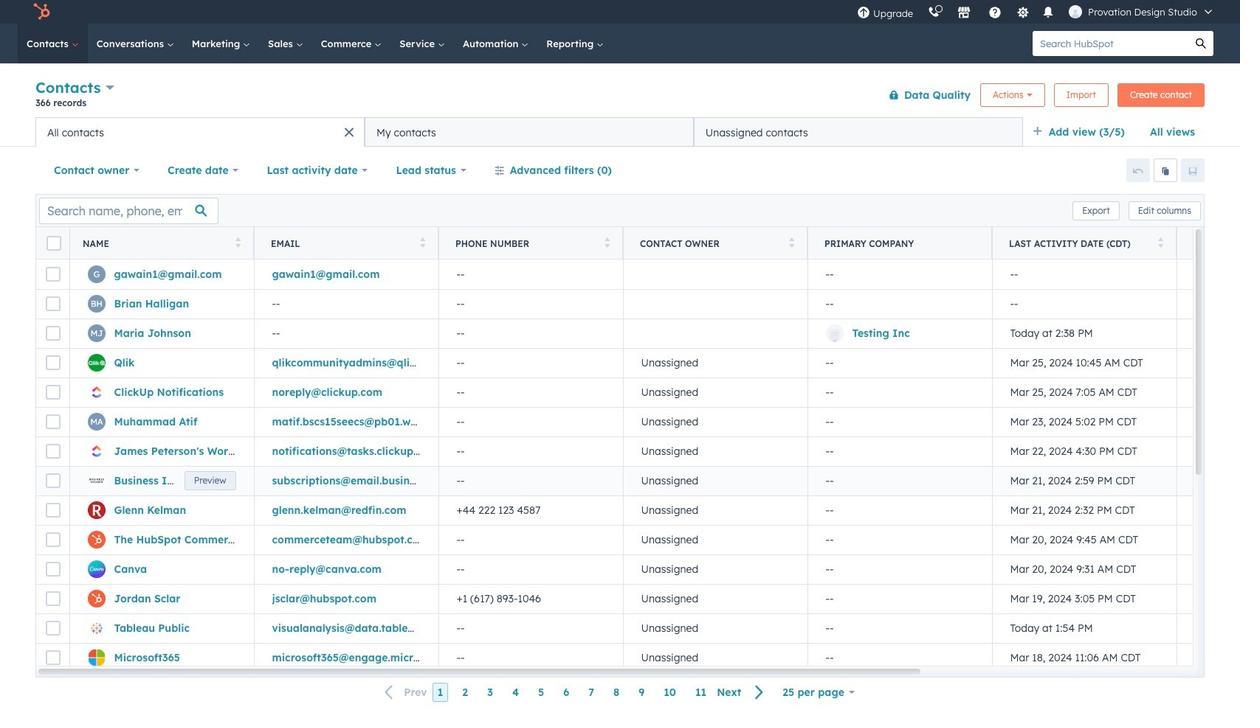 Task type: vqa. For each thing, say whether or not it's contained in the screenshot.
the left Press to sort. icon
yes



Task type: describe. For each thing, give the bounding box(es) containing it.
pagination navigation
[[376, 683, 773, 703]]

1 press to sort. element from the left
[[235, 237, 241, 250]]

Search HubSpot search field
[[1033, 31, 1188, 56]]

2 press to sort. element from the left
[[420, 237, 425, 250]]

Search name, phone, email addresses, or company search field
[[39, 197, 218, 224]]



Task type: locate. For each thing, give the bounding box(es) containing it.
3 press to sort. image from the left
[[1158, 237, 1163, 248]]

marketplaces image
[[957, 7, 971, 20]]

1 horizontal spatial press to sort. image
[[604, 237, 610, 248]]

0 horizontal spatial press to sort. image
[[420, 237, 425, 248]]

column header
[[808, 227, 993, 260]]

james peterson image
[[1069, 5, 1082, 18]]

menu
[[850, 0, 1222, 24]]

1 horizontal spatial press to sort. image
[[789, 237, 794, 248]]

2 press to sort. image from the left
[[604, 237, 610, 248]]

1 press to sort. image from the left
[[235, 237, 241, 248]]

3 press to sort. element from the left
[[604, 237, 610, 250]]

2 press to sort. image from the left
[[789, 237, 794, 248]]

banner
[[35, 76, 1205, 117]]

4 press to sort. element from the left
[[789, 237, 794, 250]]

press to sort. image
[[235, 237, 241, 248], [789, 237, 794, 248], [1158, 237, 1163, 248]]

press to sort. image
[[420, 237, 425, 248], [604, 237, 610, 248]]

press to sort. element
[[235, 237, 241, 250], [420, 237, 425, 250], [604, 237, 610, 250], [789, 237, 794, 250], [1158, 237, 1163, 250]]

2 horizontal spatial press to sort. image
[[1158, 237, 1163, 248]]

0 horizontal spatial press to sort. image
[[235, 237, 241, 248]]

1 press to sort. image from the left
[[420, 237, 425, 248]]

5 press to sort. element from the left
[[1158, 237, 1163, 250]]



